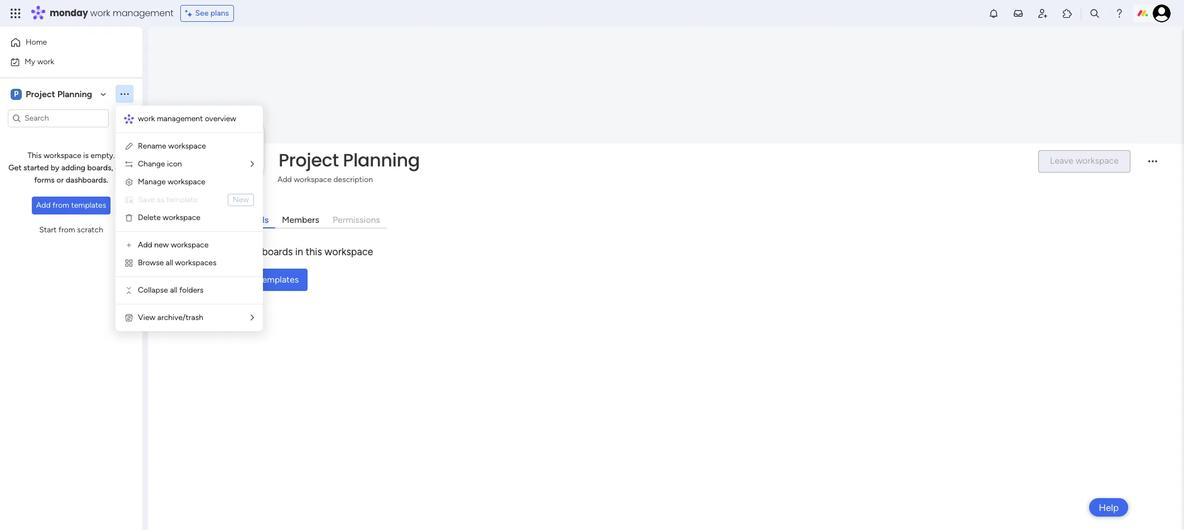 Task type: describe. For each thing, give the bounding box(es) containing it.
planning inside workspace selection element
[[57, 89, 92, 99]]

add down you
[[219, 274, 235, 285]]

template
[[166, 195, 198, 204]]

manage workspace image
[[125, 178, 134, 187]]

add new workspace image
[[125, 241, 134, 250]]

by
[[51, 163, 59, 173]]

browse all workspaces image
[[125, 259, 134, 268]]

p
[[14, 89, 18, 99]]

archive/trash
[[157, 313, 203, 322]]

adding
[[61, 163, 85, 173]]

in
[[295, 246, 303, 258]]

all for browse
[[166, 258, 173, 268]]

from for the topmost the add from templates button
[[53, 201, 69, 210]]

start from scratch button
[[35, 221, 108, 239]]

change icon image
[[125, 160, 134, 169]]

add workspace description
[[278, 175, 373, 184]]

apps image
[[1063, 8, 1074, 19]]

1 horizontal spatial project planning
[[279, 147, 420, 172]]

dashboards.
[[66, 175, 108, 185]]

overview
[[205, 114, 236, 123]]

workspace image
[[11, 88, 22, 100]]

as
[[157, 195, 165, 204]]

icon
[[167, 159, 182, 169]]

workspace for rename
[[168, 141, 206, 151]]

recent boards
[[211, 214, 269, 225]]

home button
[[7, 34, 120, 51]]

delete workspace
[[138, 213, 201, 222]]

this
[[306, 246, 322, 258]]

from for start from scratch button
[[59, 225, 75, 235]]

view archive/trash
[[138, 313, 203, 322]]

add up start
[[36, 201, 51, 210]]

work inside menu
[[138, 114, 155, 123]]

Search in workspace field
[[23, 112, 93, 125]]

rename workspace image
[[125, 142, 134, 151]]

select product image
[[10, 8, 21, 19]]

delete workspace image
[[125, 213, 134, 222]]

is
[[83, 151, 89, 160]]

menu containing work management overview
[[116, 106, 263, 331]]

add from templates for bottom the add from templates button
[[219, 274, 299, 285]]

project planning inside workspace selection element
[[26, 89, 92, 99]]

save as template
[[138, 195, 198, 204]]

add up the members
[[278, 175, 292, 184]]

invite members image
[[1038, 8, 1049, 19]]

list arrow image
[[251, 160, 254, 168]]

workspace down permissions
[[325, 246, 373, 258]]

forms
[[34, 175, 55, 185]]

rename workspace
[[138, 141, 206, 151]]

help
[[1099, 502, 1120, 513]]

collapse all folders image
[[125, 286, 134, 295]]

workspace for manage
[[168, 177, 206, 187]]

this workspace is empty. get started by adding boards, docs, forms or dashboards.
[[8, 151, 134, 185]]

plans
[[211, 8, 229, 18]]

see
[[195, 8, 209, 18]]

workspace selection element
[[11, 87, 94, 101]]

service icon image
[[125, 196, 134, 204]]

0 vertical spatial management
[[113, 7, 174, 20]]

browse
[[138, 258, 164, 268]]



Task type: vqa. For each thing, say whether or not it's contained in the screenshot.
Recent boards on the top of page
yes



Task type: locate. For each thing, give the bounding box(es) containing it.
view
[[138, 313, 156, 322]]

you
[[210, 246, 227, 258]]

workspace options image
[[119, 88, 130, 100]]

v2 ellipsis image
[[1149, 160, 1158, 170]]

new
[[233, 195, 249, 204]]

1 vertical spatial work
[[37, 57, 54, 66]]

work right monday
[[90, 7, 110, 20]]

0 horizontal spatial add from templates
[[36, 201, 106, 210]]

folders
[[179, 285, 204, 295]]

0 horizontal spatial project planning
[[26, 89, 92, 99]]

start from scratch
[[39, 225, 103, 235]]

workspace up icon
[[168, 141, 206, 151]]

project inside workspace selection element
[[26, 89, 55, 99]]

manage workspace
[[138, 177, 206, 187]]

see plans button
[[180, 5, 234, 22]]

1 vertical spatial templates
[[259, 274, 299, 285]]

project planning up description
[[279, 147, 420, 172]]

work up the rename
[[138, 114, 155, 123]]

1 vertical spatial planning
[[343, 147, 420, 172]]

1 vertical spatial from
[[59, 225, 75, 235]]

notifications image
[[989, 8, 1000, 19]]

1 horizontal spatial project
[[279, 147, 339, 172]]

add from templates up start from scratch at the left of page
[[36, 201, 106, 210]]

workspace
[[168, 141, 206, 151], [44, 151, 81, 160], [294, 175, 332, 184], [168, 177, 206, 187], [163, 213, 201, 222], [171, 240, 209, 250], [325, 246, 373, 258]]

Project Planning field
[[276, 147, 1029, 172]]

recent
[[211, 214, 239, 225]]

project planning up search in workspace field
[[26, 89, 92, 99]]

menu item
[[125, 193, 254, 207]]

add from templates for the topmost the add from templates button
[[36, 201, 106, 210]]

workspace inside this workspace is empty. get started by adding boards, docs, forms or dashboards.
[[44, 151, 81, 160]]

home
[[26, 37, 47, 47]]

1 horizontal spatial templates
[[259, 274, 299, 285]]

project planning
[[26, 89, 92, 99], [279, 147, 420, 172]]

0 vertical spatial from
[[53, 201, 69, 210]]

boards down new
[[241, 214, 269, 225]]

help image
[[1114, 8, 1126, 19]]

boards,
[[87, 163, 113, 173]]

0 horizontal spatial project
[[26, 89, 55, 99]]

0 vertical spatial project
[[26, 89, 55, 99]]

1 vertical spatial project
[[279, 147, 339, 172]]

menu
[[116, 106, 263, 331]]

templates for the topmost the add from templates button
[[71, 201, 106, 210]]

templates down you have 0 boards in this workspace
[[259, 274, 299, 285]]

my
[[25, 57, 35, 66]]

1 vertical spatial management
[[157, 114, 203, 123]]

add from templates button up start from scratch at the left of page
[[32, 197, 111, 215]]

add right add new workspace icon on the top of the page
[[138, 240, 152, 250]]

change icon
[[138, 159, 182, 169]]

0 vertical spatial add from templates
[[36, 201, 106, 210]]

0
[[253, 246, 260, 258]]

0 vertical spatial work
[[90, 7, 110, 20]]

menu item containing save as template
[[125, 193, 254, 207]]

inbox image
[[1013, 8, 1025, 19]]

from for bottom the add from templates button
[[238, 274, 257, 285]]

search everything image
[[1090, 8, 1101, 19]]

0 vertical spatial project planning
[[26, 89, 92, 99]]

work
[[90, 7, 110, 20], [37, 57, 54, 66], [138, 114, 155, 123]]

you have 0 boards in this workspace
[[210, 246, 373, 258]]

0 vertical spatial all
[[166, 258, 173, 268]]

0 horizontal spatial add from templates button
[[32, 197, 111, 215]]

1 vertical spatial add from templates
[[219, 274, 299, 285]]

rename
[[138, 141, 166, 151]]

1 horizontal spatial work
[[90, 7, 110, 20]]

templates
[[71, 201, 106, 210], [259, 274, 299, 285]]

started
[[23, 163, 49, 173]]

work for monday
[[90, 7, 110, 20]]

workspace up the workspaces
[[171, 240, 209, 250]]

from down have
[[238, 274, 257, 285]]

monday work management
[[50, 7, 174, 20]]

add
[[278, 175, 292, 184], [36, 201, 51, 210], [138, 240, 152, 250], [219, 274, 235, 285]]

workspace left description
[[294, 175, 332, 184]]

change
[[138, 159, 165, 169]]

boards
[[241, 214, 269, 225], [262, 246, 293, 258]]

my work button
[[7, 53, 120, 71]]

workspace for delete
[[163, 213, 201, 222]]

0 vertical spatial planning
[[57, 89, 92, 99]]

add from templates button
[[32, 197, 111, 215], [210, 269, 308, 291]]

boards right 0
[[262, 246, 293, 258]]

work for my
[[37, 57, 54, 66]]

all down add new workspace
[[166, 258, 173, 268]]

0 vertical spatial boards
[[241, 214, 269, 225]]

from down or
[[53, 201, 69, 210]]

docs,
[[115, 163, 134, 173]]

or
[[57, 175, 64, 185]]

2 horizontal spatial work
[[138, 114, 155, 123]]

1 horizontal spatial add from templates button
[[210, 269, 308, 291]]

templates up scratch
[[71, 201, 106, 210]]

browse all workspaces
[[138, 258, 217, 268]]

project
[[26, 89, 55, 99], [279, 147, 339, 172]]

from
[[53, 201, 69, 210], [59, 225, 75, 235], [238, 274, 257, 285]]

0 horizontal spatial planning
[[57, 89, 92, 99]]

0 horizontal spatial templates
[[71, 201, 106, 210]]

workspace up template
[[168, 177, 206, 187]]

have
[[229, 246, 251, 258]]

description
[[334, 175, 373, 184]]

workspace up by on the top
[[44, 151, 81, 160]]

planning up search in workspace field
[[57, 89, 92, 99]]

project up add workspace description
[[279, 147, 339, 172]]

add from templates
[[36, 201, 106, 210], [219, 274, 299, 285]]

1 vertical spatial project planning
[[279, 147, 420, 172]]

start
[[39, 225, 57, 235]]

0 vertical spatial templates
[[71, 201, 106, 210]]

workspaces
[[175, 258, 217, 268]]

empty.
[[91, 151, 115, 160]]

add from templates button down 0
[[210, 269, 308, 291]]

workspace for add
[[294, 175, 332, 184]]

all left folders on the bottom left of page
[[170, 285, 177, 295]]

help button
[[1090, 498, 1129, 517]]

delete
[[138, 213, 161, 222]]

new
[[154, 240, 169, 250]]

permissions
[[333, 214, 380, 225]]

from right start
[[59, 225, 75, 235]]

james peterson image
[[1154, 4, 1171, 22]]

collapse
[[138, 285, 168, 295]]

work right my
[[37, 57, 54, 66]]

list arrow image
[[251, 314, 254, 322]]

1 horizontal spatial planning
[[343, 147, 420, 172]]

collapse all folders
[[138, 285, 204, 295]]

1 vertical spatial boards
[[262, 246, 293, 258]]

my work
[[25, 57, 54, 66]]

0 horizontal spatial work
[[37, 57, 54, 66]]

planning up description
[[343, 147, 420, 172]]

all
[[166, 258, 173, 268], [170, 285, 177, 295]]

work inside button
[[37, 57, 54, 66]]

1 horizontal spatial add from templates
[[219, 274, 299, 285]]

planning
[[57, 89, 92, 99], [343, 147, 420, 172]]

view archive/trash image
[[125, 313, 134, 322]]

monday
[[50, 7, 88, 20]]

1 vertical spatial all
[[170, 285, 177, 295]]

work management overview
[[138, 114, 236, 123]]

get
[[8, 163, 22, 173]]

see plans
[[195, 8, 229, 18]]

0 vertical spatial add from templates button
[[32, 197, 111, 215]]

workspace down template
[[163, 213, 201, 222]]

workspace for this
[[44, 151, 81, 160]]

members
[[282, 214, 320, 225]]

save
[[138, 195, 155, 204]]

add from templates down 0
[[219, 274, 299, 285]]

templates for bottom the add from templates button
[[259, 274, 299, 285]]

project right 'workspace' image
[[26, 89, 55, 99]]

2 vertical spatial from
[[238, 274, 257, 285]]

all for collapse
[[170, 285, 177, 295]]

scratch
[[77, 225, 103, 235]]

2 vertical spatial work
[[138, 114, 155, 123]]

1 vertical spatial add from templates button
[[210, 269, 308, 291]]

management
[[113, 7, 174, 20], [157, 114, 203, 123]]

add new workspace
[[138, 240, 209, 250]]

manage
[[138, 177, 166, 187]]

this
[[28, 151, 42, 160]]



